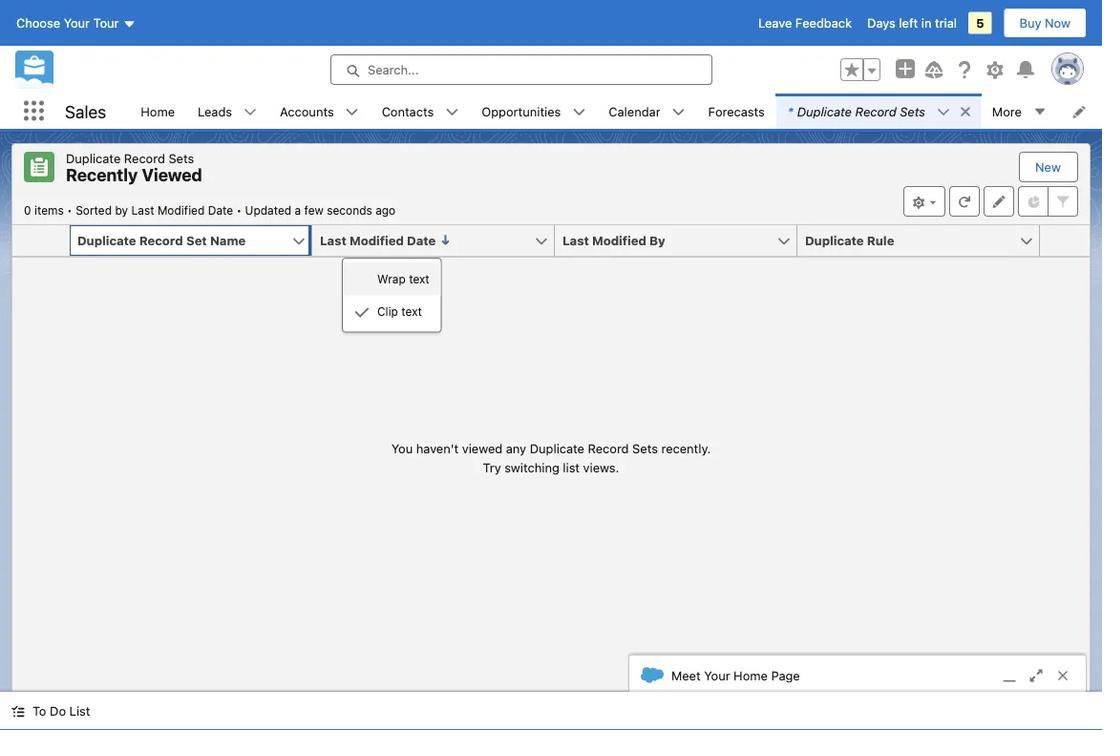 Task type: vqa. For each thing, say whether or not it's contained in the screenshot.
1st the "Edit" from right
no



Task type: locate. For each thing, give the bounding box(es) containing it.
0 vertical spatial text
[[409, 272, 430, 286]]

buy now button
[[1004, 8, 1087, 38]]

menu
[[343, 263, 441, 328]]

viewed
[[142, 165, 202, 185]]

seconds
[[327, 203, 372, 217]]

text default image left 'to'
[[11, 706, 25, 719]]

0 horizontal spatial modified
[[158, 203, 205, 217]]

record
[[856, 104, 897, 118], [124, 151, 165, 165], [139, 234, 183, 248], [588, 442, 629, 456]]

1 horizontal spatial date
[[407, 234, 436, 248]]

text
[[409, 272, 430, 286], [402, 305, 422, 318]]

1 vertical spatial date
[[407, 234, 436, 248]]

list item
[[777, 94, 981, 129]]

1 horizontal spatial sets
[[633, 442, 658, 456]]

status
[[391, 440, 711, 477]]

duplicate rule
[[805, 234, 895, 248]]

text default image
[[959, 105, 972, 119], [446, 106, 459, 119], [937, 106, 951, 119], [641, 665, 664, 687]]

1 horizontal spatial •
[[236, 203, 242, 217]]

text default image inside to do list button
[[11, 706, 25, 719]]

try
[[483, 460, 501, 475]]

your for meet
[[704, 669, 730, 683]]

page
[[771, 669, 800, 683]]

duplicate for duplicate rule
[[805, 234, 864, 248]]

1 vertical spatial text
[[402, 305, 422, 318]]

text for wrap text
[[409, 272, 430, 286]]

duplicate inside list
[[797, 104, 852, 118]]

leads list item
[[186, 94, 269, 129]]

duplicate up 'list'
[[530, 442, 585, 456]]

text default image left calendar
[[573, 106, 586, 119]]

text inside wrap text link
[[409, 272, 430, 286]]

last right by on the top
[[131, 203, 154, 217]]

record down home "link"
[[124, 151, 165, 165]]

item number image
[[12, 225, 70, 256]]

home left leads link
[[141, 104, 175, 118]]

modified inside button
[[350, 234, 404, 248]]

status containing you haven't viewed any duplicate record sets recently.
[[391, 440, 711, 477]]

sets inside you haven't viewed any duplicate record sets recently. try switching list views.
[[633, 442, 658, 456]]

your
[[64, 16, 90, 30], [704, 669, 730, 683]]

record up views.
[[588, 442, 629, 456]]

duplicate record set name
[[77, 234, 246, 248]]

duplicate left rule
[[805, 234, 864, 248]]

your inside dropdown button
[[64, 16, 90, 30]]

days
[[868, 16, 896, 30]]

feedback
[[796, 16, 852, 30]]

0 vertical spatial home
[[141, 104, 175, 118]]

• left updated
[[236, 203, 242, 217]]

home link
[[129, 94, 186, 129]]

now
[[1045, 16, 1071, 30]]

name
[[210, 234, 246, 248]]

home
[[141, 104, 175, 118], [734, 669, 768, 683]]

date
[[208, 203, 233, 217], [407, 234, 436, 248]]

modified
[[158, 203, 205, 217], [350, 234, 404, 248], [592, 234, 647, 248]]

your left 'tour'
[[64, 16, 90, 30]]

clip text link
[[343, 296, 441, 328]]

opportunities link
[[470, 94, 573, 129]]

more
[[993, 104, 1022, 118]]

clip text
[[377, 305, 422, 318]]

text default image right more
[[1034, 105, 1047, 119]]

2 horizontal spatial sets
[[900, 104, 926, 118]]

2 • from the left
[[236, 203, 242, 217]]

duplicate record set name button
[[70, 225, 291, 256]]

last inside last modified date button
[[320, 234, 347, 248]]

2 horizontal spatial modified
[[592, 234, 647, 248]]

text default image inside leads list item
[[244, 106, 257, 119]]

text default image left clip
[[354, 305, 370, 321]]

duplicate inside duplicate record sets recently viewed
[[66, 151, 121, 165]]

duplicate down sales
[[66, 151, 121, 165]]

modified inside button
[[592, 234, 647, 248]]

1 • from the left
[[67, 203, 72, 217]]

set
[[186, 234, 207, 248]]

record left set
[[139, 234, 183, 248]]

action element
[[1040, 225, 1090, 257]]

1 vertical spatial home
[[734, 669, 768, 683]]

0 horizontal spatial your
[[64, 16, 90, 30]]

last left the by
[[563, 234, 589, 248]]

0 horizontal spatial home
[[141, 104, 175, 118]]

group
[[841, 58, 881, 81]]

0 vertical spatial sets
[[900, 104, 926, 118]]

0 items • sorted by last modified date • updated a few seconds ago
[[24, 203, 396, 217]]

viewed
[[462, 442, 503, 456]]

0 vertical spatial your
[[64, 16, 90, 30]]

text default image right accounts
[[346, 106, 359, 119]]

text default image
[[1034, 105, 1047, 119], [244, 106, 257, 119], [346, 106, 359, 119], [573, 106, 586, 119], [672, 106, 686, 119], [354, 305, 370, 321], [11, 706, 25, 719]]

leads
[[198, 104, 232, 118]]

date up name
[[208, 203, 233, 217]]

sets down days left in trial
[[900, 104, 926, 118]]

2 vertical spatial sets
[[633, 442, 658, 456]]

duplicate
[[797, 104, 852, 118], [66, 151, 121, 165], [77, 234, 136, 248], [805, 234, 864, 248], [530, 442, 585, 456]]

menu containing wrap text
[[343, 263, 441, 328]]

last
[[131, 203, 154, 217], [320, 234, 347, 248], [563, 234, 589, 248]]

1 horizontal spatial last
[[320, 234, 347, 248]]

calendar list item
[[597, 94, 697, 129]]

meet your home page
[[672, 669, 800, 683]]

text default image inside opportunities list item
[[573, 106, 586, 119]]

opportunities list item
[[470, 94, 597, 129]]

forecasts
[[708, 104, 765, 118]]

• right items
[[67, 203, 72, 217]]

0 horizontal spatial date
[[208, 203, 233, 217]]

duplicate inside button
[[77, 234, 136, 248]]

sets
[[900, 104, 926, 118], [169, 151, 194, 165], [633, 442, 658, 456]]

1 horizontal spatial home
[[734, 669, 768, 683]]

•
[[67, 203, 72, 217], [236, 203, 242, 217]]

list item containing *
[[777, 94, 981, 129]]

duplicate for duplicate record set name
[[77, 234, 136, 248]]

record inside duplicate record sets recently viewed
[[124, 151, 165, 165]]

text default image right calendar
[[672, 106, 686, 119]]

sets down home "link"
[[169, 151, 194, 165]]

list
[[129, 94, 1103, 129]]

your right meet
[[704, 669, 730, 683]]

0 vertical spatial date
[[208, 203, 233, 217]]

0 horizontal spatial sets
[[169, 151, 194, 165]]

text default image inside accounts list item
[[346, 106, 359, 119]]

modified for last modified date
[[350, 234, 404, 248]]

wrap text link
[[343, 263, 441, 296]]

choose
[[16, 16, 60, 30]]

accounts list item
[[269, 94, 370, 129]]

items
[[34, 203, 64, 217]]

last inside last modified by button
[[563, 234, 589, 248]]

meet
[[672, 669, 701, 683]]

1 horizontal spatial your
[[704, 669, 730, 683]]

contacts link
[[370, 94, 446, 129]]

accounts
[[280, 104, 334, 118]]

modified for last modified by
[[592, 234, 647, 248]]

text default image inside contacts list item
[[446, 106, 459, 119]]

wrap text
[[377, 272, 430, 286]]

record inside button
[[139, 234, 183, 248]]

sets left recently.
[[633, 442, 658, 456]]

text right wrap
[[409, 272, 430, 286]]

last modified date element
[[312, 225, 567, 257]]

text default image right leads
[[244, 106, 257, 119]]

a
[[295, 203, 301, 217]]

text right clip
[[402, 305, 422, 318]]

sets inside duplicate record sets recently viewed
[[169, 151, 194, 165]]

2 horizontal spatial last
[[563, 234, 589, 248]]

views.
[[583, 460, 619, 475]]

modified down ago
[[350, 234, 404, 248]]

date up the wrap text
[[407, 234, 436, 248]]

contacts
[[382, 104, 434, 118]]

few
[[304, 203, 324, 217]]

1 vertical spatial sets
[[169, 151, 194, 165]]

you haven't viewed any duplicate record sets recently. try switching list views.
[[391, 442, 711, 475]]

modified left the by
[[592, 234, 647, 248]]

modified up duplicate record set name button
[[158, 203, 205, 217]]

to
[[32, 705, 46, 719]]

left
[[899, 16, 918, 30]]

recently
[[66, 165, 138, 185]]

wrap
[[377, 272, 406, 286]]

list
[[563, 460, 580, 475]]

1 horizontal spatial modified
[[350, 234, 404, 248]]

sets inside list
[[900, 104, 926, 118]]

record right *
[[856, 104, 897, 118]]

duplicate rule element
[[798, 225, 1052, 257]]

home left page
[[734, 669, 768, 683]]

contacts list item
[[370, 94, 470, 129]]

0 horizontal spatial •
[[67, 203, 72, 217]]

text inside clip text link
[[402, 305, 422, 318]]

duplicate inside button
[[805, 234, 864, 248]]

tour
[[93, 16, 119, 30]]

duplicate rule button
[[798, 225, 1019, 256]]

you
[[391, 442, 413, 456]]

choose your tour button
[[15, 8, 137, 38]]

1 vertical spatial your
[[704, 669, 730, 683]]

to do list
[[32, 705, 90, 719]]

last down seconds
[[320, 234, 347, 248]]

duplicate down sorted
[[77, 234, 136, 248]]

in
[[922, 16, 932, 30]]

duplicate right *
[[797, 104, 852, 118]]



Task type: describe. For each thing, give the bounding box(es) containing it.
haven't
[[416, 442, 459, 456]]

leave feedback link
[[759, 16, 852, 30]]

opportunities
[[482, 104, 561, 118]]

your for choose
[[64, 16, 90, 30]]

last for last modified by
[[563, 234, 589, 248]]

last modified by button
[[555, 225, 777, 256]]

date inside button
[[407, 234, 436, 248]]

text default image inside more popup button
[[1034, 105, 1047, 119]]

rule
[[867, 234, 895, 248]]

last modified by element
[[555, 225, 809, 257]]

search...
[[368, 63, 419, 77]]

leads link
[[186, 94, 244, 129]]

menu inside "duplicate record set name" element
[[343, 263, 441, 328]]

0 horizontal spatial last
[[131, 203, 154, 217]]

sales
[[65, 101, 106, 122]]

last modified date
[[320, 234, 436, 248]]

text default image inside clip text link
[[354, 305, 370, 321]]

more button
[[981, 94, 1058, 129]]

to do list button
[[0, 693, 102, 731]]

item number element
[[12, 225, 70, 257]]

new
[[1036, 160, 1061, 174]]

buy
[[1020, 16, 1042, 30]]

do
[[50, 705, 66, 719]]

choose your tour
[[16, 16, 119, 30]]

duplicate record sets recently viewed
[[66, 151, 202, 185]]

record inside list
[[856, 104, 897, 118]]

by
[[115, 203, 128, 217]]

text for clip text
[[402, 305, 422, 318]]

recently viewed|duplicate record sets|list view element
[[11, 143, 1091, 693]]

duplicate inside you haven't viewed any duplicate record sets recently. try switching list views.
[[530, 442, 585, 456]]

leave
[[759, 16, 792, 30]]

calendar
[[609, 104, 661, 118]]

updated
[[245, 203, 292, 217]]

recently viewed status
[[24, 203, 245, 217]]

last for last modified date
[[320, 234, 347, 248]]

search... button
[[331, 54, 713, 85]]

buy now
[[1020, 16, 1071, 30]]

duplicate record set name element
[[70, 225, 442, 333]]

last modified date button
[[312, 225, 534, 256]]

5
[[976, 16, 985, 30]]

record inside you haven't viewed any duplicate record sets recently. try switching list views.
[[588, 442, 629, 456]]

switching
[[505, 460, 560, 475]]

last modified by
[[563, 234, 666, 248]]

leave feedback
[[759, 16, 852, 30]]

calendar link
[[597, 94, 672, 129]]

list
[[69, 705, 90, 719]]

new button
[[1020, 153, 1077, 182]]

action image
[[1040, 225, 1090, 256]]

forecasts link
[[697, 94, 777, 129]]

trial
[[935, 16, 957, 30]]

list containing home
[[129, 94, 1103, 129]]

clip
[[377, 305, 398, 318]]

ago
[[376, 203, 396, 217]]

text default image inside calendar list item
[[672, 106, 686, 119]]

0
[[24, 203, 31, 217]]

days left in trial
[[868, 16, 957, 30]]

duplicate for duplicate record sets recently viewed
[[66, 151, 121, 165]]

home inside "link"
[[141, 104, 175, 118]]

by
[[650, 234, 666, 248]]

sorted
[[76, 203, 112, 217]]

any
[[506, 442, 527, 456]]

*
[[788, 104, 794, 118]]

* duplicate record sets
[[788, 104, 926, 118]]

recently.
[[662, 442, 711, 456]]

accounts link
[[269, 94, 346, 129]]



